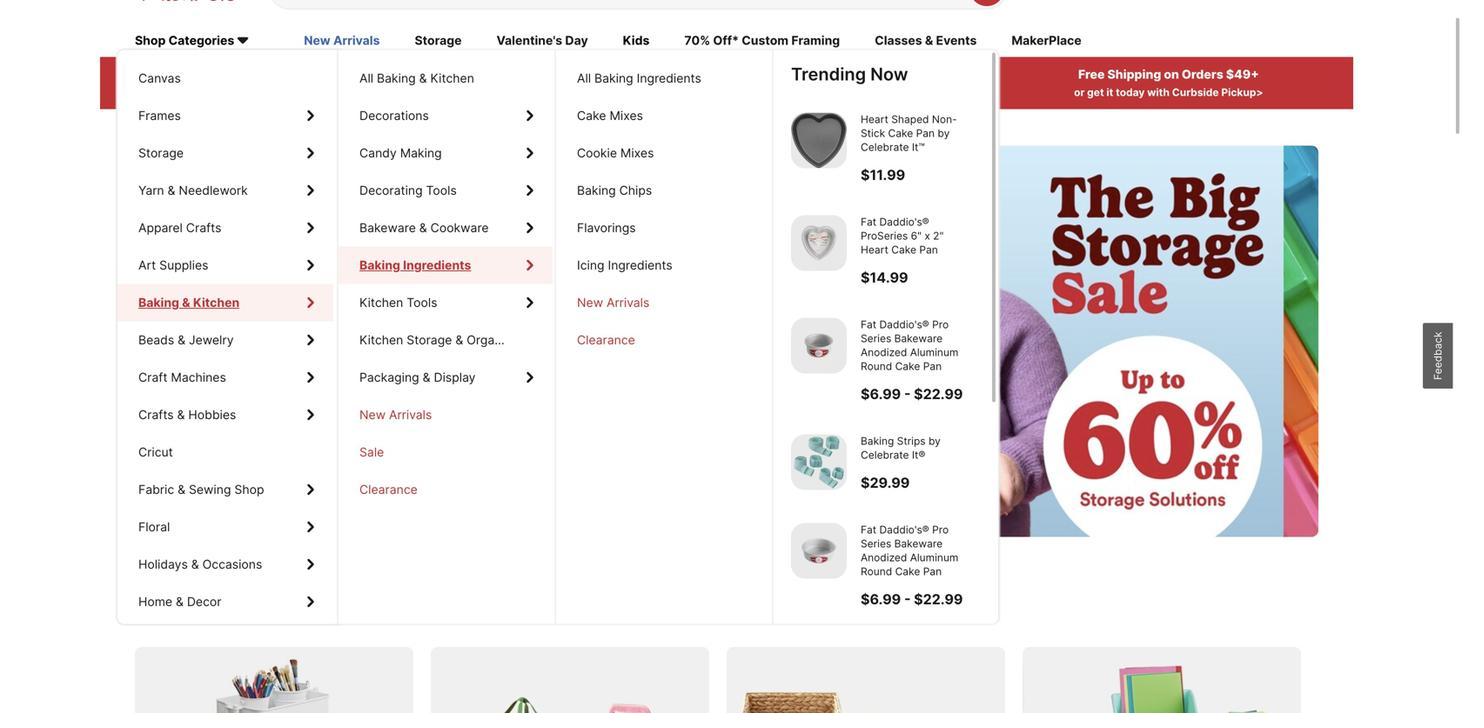 Task type: vqa. For each thing, say whether or not it's contained in the screenshot.


Task type: describe. For each thing, give the bounding box(es) containing it.
sale
[[360, 445, 384, 460]]

jewelry for 70% off* custom framing
[[189, 333, 234, 348]]

craft machines for 70% off* custom framing
[[138, 370, 226, 385]]

regular
[[261, 67, 307, 82]]

all baking & kitchen link
[[339, 60, 553, 97]]

floral for 70% off* custom framing
[[138, 520, 170, 535]]

frames for new arrivals
[[138, 108, 181, 123]]

on inside free shipping on orders $49+ or get it today with curbside pickup>
[[1164, 67, 1180, 82]]

crafts & hobbies for storage
[[138, 408, 236, 423]]

20% off all regular price purchases with code daily23us. exclusions apply>
[[190, 67, 408, 99]]

flavorings
[[577, 221, 636, 236]]

home & decor link for new arrivals
[[118, 584, 333, 621]]

needlework for storage
[[179, 183, 248, 198]]

3 daddio's® from the top
[[880, 524, 930, 537]]

kids link
[[623, 32, 650, 51]]

9%
[[712, 67, 731, 82]]

valentine's day link
[[497, 32, 588, 51]]

needlework for kids
[[179, 183, 248, 198]]

canvas for storage
[[138, 71, 181, 86]]

holidays & occasions link for kids
[[118, 546, 333, 584]]

off
[[336, 328, 363, 355]]

beads for 70% off* custom framing
[[138, 333, 174, 348]]

storage link for valentine's day
[[118, 135, 333, 172]]

decor for valentine's day
[[187, 595, 222, 610]]

makerplace link
[[1012, 32, 1082, 51]]

holidays & occasions for kids
[[138, 558, 262, 572]]

yarn & needlework link for classes & events
[[118, 172, 333, 209]]

supplies.
[[539, 328, 627, 355]]

yarn & needlework for storage
[[138, 183, 248, 198]]

or
[[1074, 86, 1085, 99]]

jewelry for shop categories
[[189, 333, 234, 348]]

1 horizontal spatial clearance
[[577, 333, 635, 348]]

new for topmost new arrivals link
[[304, 33, 331, 48]]

up
[[232, 328, 257, 355]]

storage link for shop categories
[[118, 135, 333, 172]]

1 $22.99 from the top
[[914, 386, 963, 403]]

classes & events
[[875, 33, 977, 48]]

shop categories
[[135, 33, 234, 48]]

beads for kids
[[138, 333, 174, 348]]

code
[[219, 86, 245, 99]]

canvas link for storage
[[118, 60, 333, 97]]

fat daddio's® pro series bakeware anodized aluminum round cake pan for 5th item undefined image
[[861, 524, 959, 578]]

for
[[392, 598, 421, 624]]

earn
[[682, 67, 710, 82]]

valentine's day
[[497, 33, 588, 48]]

craft machines link for kids
[[118, 359, 333, 397]]

holidays & occasions for 70% off* custom framing
[[138, 558, 262, 572]]

holiday storage containers image
[[431, 648, 710, 714]]

it®
[[912, 449, 926, 462]]

art supplies for 70% off* custom framing
[[138, 258, 208, 273]]

packaging
[[360, 370, 419, 385]]

candy
[[360, 146, 397, 161]]

2 vertical spatial new arrivals link
[[339, 397, 553, 434]]

yarn & needlework link for 70% off* custom framing
[[118, 172, 333, 209]]

frames for storage
[[138, 108, 181, 123]]

apply>
[[368, 86, 403, 99]]

beads & jewelry for storage
[[138, 333, 234, 348]]

floral link for 70% off* custom framing
[[118, 509, 333, 546]]

storage for new arrivals
[[138, 146, 184, 161]]

2"
[[933, 230, 944, 242]]

canvas link for 70% off* custom framing
[[118, 60, 333, 97]]

set.
[[312, 263, 390, 316]]

new arrivals for the middle new arrivals link
[[577, 296, 650, 310]]

art supplies for valentine's day
[[138, 258, 208, 273]]

cricut for valentine's day
[[138, 445, 173, 460]]

bakeware & cookware
[[360, 221, 489, 236]]

art supplies for storage
[[138, 258, 208, 273]]

0 horizontal spatial on
[[190, 598, 215, 624]]

to
[[262, 328, 283, 355]]

sewing for valentine's day
[[189, 483, 231, 498]]

orders
[[1182, 67, 1224, 82]]

beads & jewelry link for storage
[[118, 322, 333, 359]]

now
[[871, 64, 908, 85]]

shaped
[[892, 113, 929, 126]]

shop for kids
[[235, 483, 264, 498]]

craft for classes & events
[[138, 370, 168, 385]]

bakeware & cookware link
[[339, 209, 553, 247]]

packaging & display
[[360, 370, 476, 385]]

beads & jewelry for shop categories
[[138, 333, 234, 348]]

beads & jewelry link for classes & events
[[118, 322, 333, 359]]

off
[[220, 67, 239, 82]]

card.³
[[775, 86, 807, 99]]

70% off* custom framing
[[685, 33, 840, 48]]

trending now
[[791, 64, 908, 85]]

it
[[1107, 86, 1114, 99]]

events
[[936, 33, 977, 48]]

art supplies link for classes & events
[[118, 247, 333, 284]]

off*
[[713, 33, 739, 48]]

crafts & hobbies for shop categories
[[138, 408, 236, 423]]

creative
[[220, 598, 303, 624]]

pan inside fat daddio's® proseries 6" x 2" heart cake pan
[[920, 244, 938, 256]]

holidays & occasions link for shop categories
[[118, 546, 333, 584]]

decorations
[[360, 108, 429, 123]]

needlework for classes & events
[[179, 183, 248, 198]]

jewelry for valentine's day
[[189, 333, 234, 348]]

storage for storage
[[138, 146, 184, 161]]

stick
[[861, 127, 885, 140]]

yarn & needlework for valentine's day
[[138, 183, 248, 198]]

by inside baking strips by celebrate it®
[[929, 435, 941, 448]]

$29.99
[[861, 475, 910, 492]]

colorful plastic storage bins image
[[1023, 648, 1301, 714]]

apparel crafts for 70% off* custom framing
[[138, 221, 221, 236]]

earn 9% in rewards when you use your michaels™ credit card.³ details & apply>
[[588, 67, 894, 99]]

free
[[1079, 67, 1105, 82]]

crafts & hobbies for 70% off* custom framing
[[138, 408, 236, 423]]

$11.99
[[861, 167, 906, 184]]

cricut link for kids
[[118, 434, 333, 471]]

heart inside fat daddio's® proseries 6" x 2" heart cake pan
[[861, 244, 889, 256]]

with inside free shipping on orders $49+ or get it today with curbside pickup>
[[1148, 86, 1170, 99]]

art for kids
[[138, 258, 156, 273]]

& inside 'link'
[[423, 370, 431, 385]]

4 item undefined image from the top
[[791, 435, 847, 491]]

beads & jewelry for valentine's day
[[138, 333, 234, 348]]

art supplies for kids
[[138, 258, 208, 273]]

70%
[[685, 33, 710, 48]]

purchases
[[344, 67, 408, 82]]

day
[[565, 33, 588, 48]]

details
[[810, 86, 845, 99]]

it™
[[912, 141, 925, 154]]

ingredients up your
[[637, 71, 702, 86]]

essential
[[368, 328, 454, 355]]

2 round from the top
[[861, 566, 893, 578]]

cake inside heart shaped non- stick cake pan by celebrate it™
[[888, 127, 913, 140]]

art for storage
[[138, 258, 156, 273]]

ready.
[[170, 263, 302, 316]]

cricut link for classes & events
[[118, 434, 333, 471]]

anodized for 5th item undefined image
[[861, 552, 907, 564]]

cricut link for valentine's day
[[118, 434, 333, 471]]

frames for valentine's day
[[138, 108, 181, 123]]

categories
[[169, 33, 234, 48]]

all baking & kitchen
[[360, 71, 474, 86]]

cookie
[[577, 146, 617, 161]]

kitchen storage & organization
[[360, 333, 540, 348]]

1 round from the top
[[861, 360, 893, 373]]

celebrate inside baking strips by celebrate it®
[[861, 449, 909, 462]]

home & decor link for 70% off* custom framing
[[118, 584, 333, 621]]

beads & jewelry link for valentine's day
[[118, 322, 333, 359]]

fabric for storage
[[138, 483, 174, 498]]

non-
[[932, 113, 957, 126]]

classes
[[875, 33, 922, 48]]

home & decor for classes & events
[[138, 595, 222, 610]]

all for all baking & kitchen
[[360, 71, 374, 86]]

yarn & needlework for classes & events
[[138, 183, 248, 198]]

jewelry for classes & events
[[189, 333, 234, 348]]

trending
[[791, 64, 866, 85]]

all baking ingredients link
[[556, 60, 770, 97]]

art for valentine's day
[[138, 258, 156, 273]]

baking & kitchen for new arrivals
[[138, 296, 236, 310]]

apparel crafts link for 70% off* custom framing
[[118, 209, 333, 247]]

valentine's
[[497, 33, 563, 48]]

baking & kitchen link for shop categories
[[118, 284, 333, 322]]

craft machines for storage
[[138, 370, 226, 385]]

3 item undefined image from the top
[[791, 318, 847, 374]]

score
[[170, 328, 226, 355]]

decorations link
[[339, 97, 553, 135]]

yarn & needlework link for kids
[[118, 172, 333, 209]]

fabric & sewing shop link for classes & events
[[118, 471, 333, 509]]

packaging & display link
[[339, 359, 553, 397]]

baking & kitchen for kids
[[138, 296, 236, 310]]

& inside earn 9% in rewards when you use your michaels™ credit card.³ details & apply>
[[848, 86, 855, 99]]

fabric & sewing shop link for shop categories
[[118, 471, 333, 509]]

yarn for new arrivals
[[138, 183, 164, 198]]

craft for kids
[[138, 370, 168, 385]]

decorating tools
[[360, 183, 457, 198]]

fat inside fat daddio's® proseries 6" x 2" heart cake pan
[[861, 216, 877, 229]]

baking & kitchen for 70% off* custom framing
[[138, 296, 236, 310]]

new arrivals for topmost new arrivals link
[[304, 33, 380, 48]]

art supplies link for 70% off* custom framing
[[118, 247, 333, 284]]

60%
[[288, 328, 331, 355]]

holidays & occasions link for storage
[[118, 546, 333, 584]]

1 item undefined image from the top
[[791, 113, 847, 168]]

$49+
[[1226, 67, 1259, 82]]

1 pro from the top
[[932, 319, 949, 331]]

- for third item undefined image
[[904, 386, 911, 403]]

holidays & occasions link for 70% off* custom framing
[[118, 546, 333, 584]]

art for new arrivals
[[138, 258, 156, 273]]

save
[[135, 598, 185, 624]]

baking chips link
[[556, 172, 770, 209]]



Task type: locate. For each thing, give the bounding box(es) containing it.
new arrivals link down the icing ingredients
[[556, 284, 770, 322]]

all up apply>
[[360, 71, 374, 86]]

bakeware
[[360, 221, 416, 236], [895, 333, 943, 345], [895, 538, 943, 551]]

all for all baking ingredients
[[577, 71, 591, 86]]

baking & kitchen for storage
[[138, 296, 236, 310]]

needlework for shop categories
[[179, 183, 248, 198]]

1 vertical spatial anodized
[[861, 552, 907, 564]]

1 heart from the top
[[861, 113, 889, 126]]

0 vertical spatial on
[[1164, 67, 1180, 82]]

making
[[400, 146, 442, 161]]

needlework for 70% off* custom framing
[[179, 183, 248, 198]]

craft
[[138, 370, 168, 385], [138, 370, 168, 385], [138, 370, 168, 385], [138, 370, 168, 385], [138, 370, 168, 385], [138, 370, 168, 385], [138, 370, 168, 385], [138, 370, 168, 385]]

baking ingredients link
[[339, 247, 553, 284]]

holidays & occasions link for new arrivals
[[118, 546, 333, 584]]

icing
[[577, 258, 605, 273]]

1 vertical spatial fat
[[861, 319, 877, 331]]

shop for new arrivals
[[235, 483, 264, 498]]

1 vertical spatial heart
[[861, 244, 889, 256]]

heart down proseries at right top
[[861, 244, 889, 256]]

shop for storage
[[235, 483, 264, 498]]

2 vertical spatial fat
[[861, 524, 877, 537]]

price
[[310, 67, 341, 82]]

aluminum for 5th item undefined image
[[910, 552, 959, 564]]

ready. set. organize!
[[170, 263, 594, 316]]

floral
[[138, 520, 170, 535], [138, 520, 170, 535], [138, 520, 170, 535], [138, 520, 170, 535], [138, 520, 170, 535], [138, 520, 170, 535], [138, 520, 170, 535], [138, 520, 170, 535]]

kids
[[623, 33, 650, 48]]

home & decor for kids
[[138, 595, 222, 610]]

0 horizontal spatial new
[[304, 33, 331, 48]]

$14.99
[[861, 269, 909, 286]]

2 item undefined image from the top
[[791, 215, 847, 271]]

credit
[[741, 86, 773, 99]]

1 vertical spatial new
[[577, 296, 603, 310]]

fat daddio's® pro series bakeware anodized aluminum round cake pan down $29.99
[[861, 524, 959, 578]]

yarn & needlework link for valentine's day
[[118, 172, 333, 209]]

strips
[[897, 435, 926, 448]]

decor
[[187, 595, 222, 610], [187, 595, 222, 610], [187, 595, 222, 610], [187, 595, 222, 610], [187, 595, 222, 610], [187, 595, 222, 610], [187, 595, 222, 610], [187, 595, 222, 610]]

curbside
[[1172, 86, 1219, 99]]

apparel crafts for storage
[[138, 221, 221, 236]]

1 vertical spatial aluminum
[[910, 552, 959, 564]]

clearance link down sale
[[339, 471, 553, 509]]

on up the curbside
[[1164, 67, 1180, 82]]

0 vertical spatial pro
[[932, 319, 949, 331]]

all
[[242, 67, 258, 82], [360, 71, 374, 86], [577, 71, 591, 86]]

by down "non-"
[[938, 127, 950, 140]]

fat daddio's® pro series bakeware anodized aluminum round cake pan down $14.99
[[861, 319, 959, 373]]

beads & jewelry for classes & events
[[138, 333, 234, 348]]

apparel crafts link for valentine's day
[[118, 209, 333, 247]]

all baking ingredients
[[577, 71, 702, 86]]

baking chips
[[577, 183, 652, 198]]

3 fat from the top
[[861, 524, 877, 537]]

celebrate inside heart shaped non- stick cake pan by celebrate it™
[[861, 141, 909, 154]]

tools down baking ingredients
[[407, 296, 437, 310]]

series down $14.99
[[861, 333, 892, 345]]

storage left for
[[308, 598, 387, 624]]

all up the when in the left top of the page
[[577, 71, 591, 86]]

ingredients up kitchen tools link
[[403, 258, 471, 273]]

get
[[1087, 86, 1104, 99]]

0 horizontal spatial clearance link
[[339, 471, 553, 509]]

0 vertical spatial daddio's®
[[880, 216, 930, 229]]

frames link for valentine's day
[[118, 97, 333, 135]]

yarn & needlework link
[[118, 172, 333, 209], [118, 172, 333, 209], [118, 172, 333, 209], [118, 172, 333, 209], [118, 172, 333, 209], [118, 172, 333, 209], [118, 172, 333, 209], [118, 172, 333, 209]]

mixes up chips
[[621, 146, 654, 161]]

0 vertical spatial $22.99
[[914, 386, 963, 403]]

1 horizontal spatial on
[[1164, 67, 1180, 82]]

yarn & needlework link for new arrivals
[[118, 172, 333, 209]]

1 vertical spatial pro
[[932, 524, 949, 537]]

1 horizontal spatial arrivals
[[389, 408, 432, 423]]

1 vertical spatial on
[[190, 598, 215, 624]]

rewards
[[747, 67, 800, 82]]

canvas
[[138, 71, 181, 86], [138, 71, 181, 86], [138, 71, 181, 86], [138, 71, 181, 86], [138, 71, 181, 86], [138, 71, 181, 86], [138, 71, 181, 86], [138, 71, 181, 86]]

new arrivals up price
[[304, 33, 380, 48]]

shop for valentine's day
[[235, 483, 264, 498]]

hobbies for 70% off* custom framing
[[188, 408, 236, 423]]

beads
[[138, 333, 174, 348], [138, 333, 174, 348], [138, 333, 174, 348], [138, 333, 174, 348], [138, 333, 174, 348], [138, 333, 174, 348], [138, 333, 174, 348], [138, 333, 174, 348]]

2 aluminum from the top
[[910, 552, 959, 564]]

2 anodized from the top
[[861, 552, 907, 564]]

custom
[[742, 33, 789, 48]]

icing ingredients link
[[556, 247, 770, 284]]

1 vertical spatial arrivals
[[607, 296, 650, 310]]

bakeware down $14.99
[[895, 333, 943, 345]]

heart up stick
[[861, 113, 889, 126]]

2 pro from the top
[[932, 524, 949, 537]]

0 vertical spatial celebrate
[[861, 141, 909, 154]]

craft machines link for classes & events
[[118, 359, 333, 397]]

0 vertical spatial anodized
[[861, 346, 907, 359]]

1 aluminum from the top
[[910, 346, 959, 359]]

cake inside fat daddio's® proseries 6" x 2" heart cake pan
[[892, 244, 917, 256]]

0 horizontal spatial with
[[194, 86, 217, 99]]

with
[[194, 86, 217, 99], [1148, 86, 1170, 99]]

jewelry for kids
[[189, 333, 234, 348]]

0 vertical spatial $6.99
[[861, 386, 901, 403]]

baking
[[377, 71, 416, 86], [595, 71, 634, 86], [577, 183, 616, 198], [360, 258, 400, 273], [138, 296, 177, 310], [138, 296, 177, 310], [138, 296, 177, 310], [138, 296, 177, 310], [138, 296, 177, 310], [138, 296, 177, 310], [138, 296, 177, 310], [138, 296, 179, 310], [861, 435, 894, 448]]

storage for kids
[[138, 146, 184, 161]]

daddio's® inside fat daddio's® proseries 6" x 2" heart cake pan
[[880, 216, 930, 229]]

0 vertical spatial tools
[[426, 183, 457, 198]]

apparel for classes & events
[[138, 221, 183, 236]]

2 $6.99 - $22.99 from the top
[[861, 591, 963, 608]]

apparel crafts for classes & events
[[138, 221, 221, 236]]

exclusions
[[310, 86, 366, 99]]

craft machines link for valentine's day
[[118, 359, 333, 397]]

ingredients for flavorings
[[608, 258, 673, 273]]

1 anodized from the top
[[861, 346, 907, 359]]

ingredients down flavorings link
[[608, 258, 673, 273]]

1 $6.99 from the top
[[861, 386, 901, 403]]

clearance down sale
[[360, 483, 418, 498]]

crafts & hobbies link for storage
[[118, 397, 333, 434]]

beads for storage
[[138, 333, 174, 348]]

1 horizontal spatial storage
[[460, 328, 534, 355]]

celebrate
[[861, 141, 909, 154], [861, 449, 909, 462]]

home & decor for 70% off* custom framing
[[138, 595, 222, 610]]

0 horizontal spatial storage
[[308, 598, 387, 624]]

frames
[[138, 108, 181, 123], [138, 108, 181, 123], [138, 108, 181, 123], [138, 108, 181, 123], [138, 108, 181, 123], [138, 108, 181, 123], [138, 108, 181, 123], [138, 108, 181, 123]]

with inside 20% off all regular price purchases with code daily23us. exclusions apply>
[[194, 86, 217, 99]]

celebrate up $29.99
[[861, 449, 909, 462]]

by inside heart shaped non- stick cake pan by celebrate it™
[[938, 127, 950, 140]]

fat down $29.99
[[861, 524, 877, 537]]

craft machines link for new arrivals
[[118, 359, 333, 397]]

new arrivals down packaging
[[360, 408, 432, 423]]

daddio's® down $14.99
[[880, 319, 930, 331]]

1 vertical spatial $6.99
[[861, 591, 901, 608]]

occasions for kids
[[202, 558, 262, 572]]

new arrivals down the icing ingredients
[[577, 296, 650, 310]]

1 series from the top
[[861, 333, 892, 345]]

craft for 70% off* custom framing
[[138, 370, 168, 385]]

2 $22.99 from the top
[[914, 591, 963, 608]]

2 heart from the top
[[861, 244, 889, 256]]

home for valentine's day
[[138, 595, 172, 610]]

0 vertical spatial storage
[[460, 328, 534, 355]]

0 vertical spatial series
[[861, 333, 892, 345]]

2 horizontal spatial new
[[577, 296, 603, 310]]

aluminum
[[910, 346, 959, 359], [910, 552, 959, 564]]

tools down "candy making" link
[[426, 183, 457, 198]]

1 horizontal spatial clearance link
[[556, 322, 770, 359]]

fabric & sewing shop for valentine's day
[[138, 483, 264, 498]]

apparel for new arrivals
[[138, 221, 183, 236]]

framing
[[792, 33, 840, 48]]

cake mixes
[[577, 108, 643, 123]]

on
[[1164, 67, 1180, 82], [190, 598, 215, 624]]

hobbies for shop categories
[[188, 408, 236, 423]]

icing ingredients
[[577, 258, 673, 273]]

1 vertical spatial round
[[861, 566, 893, 578]]

celebrate down stick
[[861, 141, 909, 154]]

craft for valentine's day
[[138, 370, 168, 385]]

frames link for shop categories
[[118, 97, 333, 135]]

home & decor for shop categories
[[138, 595, 222, 610]]

fabric & sewing shop link for storage
[[118, 471, 333, 509]]

kitchen tools
[[360, 296, 437, 310]]

1 vertical spatial -
[[904, 591, 911, 608]]

makerplace
[[1012, 33, 1082, 48]]

apply>
[[857, 86, 894, 99]]

frames for classes & events
[[138, 108, 181, 123]]

candy making link
[[339, 135, 553, 172]]

series
[[861, 333, 892, 345], [861, 538, 892, 551]]

1 vertical spatial daddio's®
[[880, 319, 930, 331]]

new up price
[[304, 33, 331, 48]]

2 vertical spatial daddio's®
[[880, 524, 930, 537]]

all right off
[[242, 67, 258, 82]]

0 vertical spatial new arrivals link
[[304, 32, 380, 51]]

1 vertical spatial clearance link
[[339, 471, 553, 509]]

0 vertical spatial new arrivals
[[304, 33, 380, 48]]

score up to 60% off essential storage supplies.
[[170, 328, 627, 355]]

holidays & occasions for valentine's day
[[138, 558, 262, 572]]

by right strips
[[929, 435, 941, 448]]

$6.99 up strips
[[861, 386, 901, 403]]

occasions for new arrivals
[[202, 558, 262, 572]]

with right today at the right of page
[[1148, 86, 1170, 99]]

2 vertical spatial arrivals
[[389, 408, 432, 423]]

fat up proseries at right top
[[861, 216, 877, 229]]

baking inside baking strips by celebrate it®
[[861, 435, 894, 448]]

-
[[904, 386, 911, 403], [904, 591, 911, 608]]

1 vertical spatial clearance
[[360, 483, 418, 498]]

1 vertical spatial storage
[[308, 598, 387, 624]]

decorating tools link
[[339, 172, 553, 209]]

0 vertical spatial $6.99 - $22.99
[[861, 386, 963, 403]]

1 vertical spatial fat daddio's® pro series bakeware anodized aluminum round cake pan
[[861, 524, 959, 578]]

clearance link down "icing ingredients" link
[[556, 322, 770, 359]]

hobbies for kids
[[188, 408, 236, 423]]

home for shop categories
[[138, 595, 172, 610]]

2 fat from the top
[[861, 319, 877, 331]]

1 horizontal spatial with
[[1148, 86, 1170, 99]]

2 series from the top
[[861, 538, 892, 551]]

2 - from the top
[[904, 591, 911, 608]]

0 vertical spatial aluminum
[[910, 346, 959, 359]]

hobbies
[[188, 408, 236, 423], [188, 408, 236, 423], [188, 408, 236, 423], [188, 408, 236, 423], [188, 408, 236, 423], [188, 408, 236, 423], [188, 408, 236, 423], [188, 408, 236, 423]]

with down 20%
[[194, 86, 217, 99]]

0 vertical spatial bakeware
[[360, 221, 416, 236]]

1 vertical spatial new arrivals link
[[556, 284, 770, 322]]

crafts & hobbies for classes & events
[[138, 408, 236, 423]]

daily23us.
[[247, 86, 308, 99]]

new
[[304, 33, 331, 48], [577, 296, 603, 310], [360, 408, 386, 423]]

0 vertical spatial by
[[938, 127, 950, 140]]

new up sale
[[360, 408, 386, 423]]

apparel crafts link for new arrivals
[[118, 209, 333, 247]]

0 horizontal spatial arrivals
[[333, 33, 380, 48]]

1 vertical spatial celebrate
[[861, 449, 909, 462]]

1 horizontal spatial all
[[360, 71, 374, 86]]

storage for classes & events
[[138, 146, 184, 161]]

0 vertical spatial clearance link
[[556, 322, 770, 359]]

1 vertical spatial $6.99 - $22.99
[[861, 591, 963, 608]]

supplies for shop categories
[[159, 258, 208, 273]]

1 vertical spatial by
[[929, 435, 941, 448]]

crafts & hobbies for kids
[[138, 408, 236, 423]]

1 vertical spatial bakeware
[[895, 333, 943, 345]]

frames link for classes & events
[[118, 97, 333, 135]]

use
[[639, 86, 658, 99]]

art
[[138, 258, 156, 273], [138, 258, 156, 273], [138, 258, 156, 273], [138, 258, 156, 273], [138, 258, 156, 273], [138, 258, 156, 273], [138, 258, 156, 273], [138, 258, 156, 273]]

storage link for new arrivals
[[118, 135, 333, 172]]

candy making
[[360, 146, 442, 161]]

art supplies for classes & events
[[138, 258, 208, 273]]

beads & jewelry for new arrivals
[[138, 333, 234, 348]]

all inside 20% off all regular price purchases with code daily23us. exclusions apply>
[[242, 67, 258, 82]]

2 celebrate from the top
[[861, 449, 909, 462]]

anodized for third item undefined image
[[861, 346, 907, 359]]

canvas for 70% off* custom framing
[[138, 71, 181, 86]]

crafts & hobbies link for kids
[[118, 397, 333, 434]]

0 vertical spatial clearance
[[577, 333, 635, 348]]

all inside all baking & kitchen link
[[360, 71, 374, 86]]

apparel crafts link
[[118, 209, 333, 247], [118, 209, 333, 247], [118, 209, 333, 247], [118, 209, 333, 247], [118, 209, 333, 247], [118, 209, 333, 247], [118, 209, 333, 247], [118, 209, 333, 247]]

tools
[[426, 183, 457, 198], [407, 296, 437, 310]]

0 vertical spatial fat daddio's® pro series bakeware anodized aluminum round cake pan
[[861, 319, 959, 373]]

you
[[618, 86, 637, 99]]

& inside 'link'
[[925, 33, 933, 48]]

sewing for shop categories
[[189, 483, 231, 498]]

0 vertical spatial mixes
[[610, 108, 643, 123]]

floral for shop categories
[[138, 520, 170, 535]]

ingredients for bakeware & cookware
[[403, 258, 471, 273]]

display
[[434, 370, 476, 385]]

jewelry for storage
[[189, 333, 234, 348]]

1 vertical spatial series
[[861, 538, 892, 551]]

art for classes & events
[[138, 258, 156, 273]]

new down icing
[[577, 296, 603, 310]]

1 horizontal spatial new
[[360, 408, 386, 423]]

art supplies for new arrivals
[[138, 258, 208, 273]]

&
[[925, 33, 933, 48], [419, 71, 427, 86], [848, 86, 855, 99], [168, 183, 175, 198], [168, 183, 175, 198], [168, 183, 175, 198], [168, 183, 175, 198], [168, 183, 175, 198], [168, 183, 175, 198], [168, 183, 175, 198], [168, 183, 175, 198], [419, 221, 427, 236], [181, 296, 189, 310], [181, 296, 189, 310], [181, 296, 189, 310], [181, 296, 189, 310], [181, 296, 189, 310], [181, 296, 189, 310], [181, 296, 189, 310], [182, 296, 190, 310], [178, 333, 185, 348], [178, 333, 185, 348], [178, 333, 185, 348], [178, 333, 185, 348], [178, 333, 185, 348], [178, 333, 185, 348], [178, 333, 185, 348], [178, 333, 185, 348], [456, 333, 463, 348], [423, 370, 431, 385], [177, 408, 185, 423], [177, 408, 185, 423], [177, 408, 185, 423], [177, 408, 185, 423], [177, 408, 185, 423], [177, 408, 185, 423], [177, 408, 185, 423], [177, 408, 185, 423], [178, 483, 185, 498], [178, 483, 185, 498], [178, 483, 185, 498], [178, 483, 185, 498], [178, 483, 185, 498], [178, 483, 185, 498], [178, 483, 185, 498], [178, 483, 185, 498], [191, 558, 199, 572], [191, 558, 199, 572], [191, 558, 199, 572], [191, 558, 199, 572], [191, 558, 199, 572], [191, 558, 199, 572], [191, 558, 199, 572], [191, 558, 199, 572], [176, 595, 184, 610], [176, 595, 184, 610], [176, 595, 184, 610], [176, 595, 184, 610], [176, 595, 184, 610], [176, 595, 184, 610], [176, 595, 184, 610], [176, 595, 184, 610]]

70% off* custom framing link
[[685, 32, 840, 51]]

storage for valentine's day
[[138, 146, 184, 161]]

5 item undefined image from the top
[[791, 524, 847, 579]]

white rolling cart with art supplies image
[[135, 648, 414, 714]]

anodized down $29.99
[[861, 552, 907, 564]]

2 horizontal spatial all
[[577, 71, 591, 86]]

frames link for 70% off* custom framing
[[118, 97, 333, 135]]

occasions for classes & events
[[202, 558, 262, 572]]

chips
[[619, 183, 652, 198]]

occasions for shop categories
[[202, 558, 262, 572]]

bakeware down the 'decorating'
[[360, 221, 416, 236]]

new arrivals link down display
[[339, 397, 553, 434]]

floral link for new arrivals
[[118, 509, 333, 546]]

0 vertical spatial new
[[304, 33, 331, 48]]

pickup>
[[1222, 86, 1264, 99]]

1 vertical spatial new arrivals
[[577, 296, 650, 310]]

1 vertical spatial $22.99
[[914, 591, 963, 608]]

frames link
[[118, 97, 333, 135], [118, 97, 333, 135], [118, 97, 333, 135], [118, 97, 333, 135], [118, 97, 333, 135], [118, 97, 333, 135], [118, 97, 333, 135], [118, 97, 333, 135]]

1 fat daddio's® pro series bakeware anodized aluminum round cake pan from the top
[[861, 319, 959, 373]]

occasions for valentine's day
[[202, 558, 262, 572]]

art supplies link for valentine's day
[[118, 247, 333, 284]]

1 - from the top
[[904, 386, 911, 403]]

anodized down $14.99
[[861, 346, 907, 359]]

fabric
[[138, 483, 174, 498], [138, 483, 174, 498], [138, 483, 174, 498], [138, 483, 174, 498], [138, 483, 174, 498], [138, 483, 174, 498], [138, 483, 174, 498], [138, 483, 174, 498]]

save on creative storage for every space.
[[135, 598, 556, 624]]

2 with from the left
[[1148, 86, 1170, 99]]

cricut
[[138, 445, 173, 460], [138, 445, 173, 460], [138, 445, 173, 460], [138, 445, 173, 460], [138, 445, 173, 460], [138, 445, 173, 460], [138, 445, 173, 460], [138, 445, 173, 460]]

1 daddio's® from the top
[[880, 216, 930, 229]]

heart shaped non- stick cake pan by celebrate it™
[[861, 113, 957, 154]]

apparel crafts for shop categories
[[138, 221, 221, 236]]

canvas link for classes & events
[[118, 60, 333, 97]]

sale link
[[339, 434, 553, 471]]

clearance down icing
[[577, 333, 635, 348]]

bakeware down $29.99
[[895, 538, 943, 551]]

baking ingredients
[[360, 258, 471, 273]]

new arrivals link up price
[[304, 32, 380, 51]]

shop for shop categories
[[235, 483, 264, 498]]

classes & events link
[[875, 32, 977, 51]]

apparel crafts link for shop categories
[[118, 209, 333, 247]]

2 horizontal spatial arrivals
[[607, 296, 650, 310]]

baking strips by celebrate it®
[[861, 435, 941, 462]]

2 fat daddio's® pro series bakeware anodized aluminum round cake pan from the top
[[861, 524, 959, 578]]

0 vertical spatial round
[[861, 360, 893, 373]]

0 vertical spatial -
[[904, 386, 911, 403]]

arrivals down packaging & display
[[389, 408, 432, 423]]

0 vertical spatial heart
[[861, 113, 889, 126]]

holidays for kids
[[138, 558, 188, 572]]

cookware
[[431, 221, 489, 236]]

frames for shop categories
[[138, 108, 181, 123]]

item undefined image
[[791, 113, 847, 168], [791, 215, 847, 271], [791, 318, 847, 374], [791, 435, 847, 491], [791, 524, 847, 579]]

organization
[[467, 333, 540, 348]]

1 celebrate from the top
[[861, 141, 909, 154]]

when
[[588, 86, 616, 99]]

craft machines for new arrivals
[[138, 370, 226, 385]]

fat down $14.99
[[861, 319, 877, 331]]

yarn for storage
[[138, 183, 164, 198]]

0 vertical spatial fat
[[861, 216, 877, 229]]

kitchen
[[431, 71, 474, 86], [192, 296, 236, 310], [192, 296, 236, 310], [192, 296, 236, 310], [192, 296, 236, 310], [192, 296, 236, 310], [192, 296, 236, 310], [192, 296, 236, 310], [193, 296, 240, 310], [360, 296, 403, 310], [360, 333, 403, 348]]

apparel for 70% off* custom framing
[[138, 221, 183, 236]]

decor for storage
[[187, 595, 222, 610]]

apparel
[[138, 221, 183, 236], [138, 221, 183, 236], [138, 221, 183, 236], [138, 221, 183, 236], [138, 221, 183, 236], [138, 221, 183, 236], [138, 221, 183, 236], [138, 221, 183, 236]]

ingredients
[[637, 71, 702, 86], [403, 258, 471, 273], [608, 258, 673, 273]]

daddio's® down $29.99
[[880, 524, 930, 537]]

new for the middle new arrivals link
[[577, 296, 603, 310]]

arrivals
[[333, 33, 380, 48], [607, 296, 650, 310], [389, 408, 432, 423]]

storage down organize!
[[460, 328, 534, 355]]

holidays & occasions for classes & events
[[138, 558, 262, 572]]

- for 5th item undefined image
[[904, 591, 911, 608]]

heart inside heart shaped non- stick cake pan by celebrate it™
[[861, 113, 889, 126]]

the big storage sale up to 60% off storage solutions with woman holding plastic containers image
[[135, 146, 1319, 538]]

yarn & needlework for kids
[[138, 183, 248, 198]]

1 vertical spatial mixes
[[621, 146, 654, 161]]

three water hyacinth baskets in white, brown and tan image
[[727, 648, 1006, 714]]

art supplies link for kids
[[118, 247, 333, 284]]

2 vertical spatial bakeware
[[895, 538, 943, 551]]

1 with from the left
[[194, 86, 217, 99]]

proseries
[[861, 230, 908, 242]]

mixes down you
[[610, 108, 643, 123]]

arrivals down the icing ingredients
[[607, 296, 650, 310]]

holidays & occasions
[[138, 558, 262, 572], [138, 558, 262, 572], [138, 558, 262, 572], [138, 558, 262, 572], [138, 558, 262, 572], [138, 558, 262, 572], [138, 558, 262, 572], [138, 558, 262, 572]]

1 vertical spatial tools
[[407, 296, 437, 310]]

arrivals up "purchases"
[[333, 33, 380, 48]]

pan inside heart shaped non- stick cake pan by celebrate it™
[[916, 127, 935, 140]]

0 vertical spatial arrivals
[[333, 33, 380, 48]]

home & decor
[[138, 595, 222, 610], [138, 595, 222, 610], [138, 595, 222, 610], [138, 595, 222, 610], [138, 595, 222, 610], [138, 595, 222, 610], [138, 595, 222, 610], [138, 595, 222, 610]]

hobbies for classes & events
[[188, 408, 236, 423]]

0 horizontal spatial clearance
[[360, 483, 418, 498]]

x
[[925, 230, 930, 242]]

0 horizontal spatial all
[[242, 67, 258, 82]]

home & decor link for classes & events
[[118, 584, 333, 621]]

2 daddio's® from the top
[[880, 319, 930, 331]]

decor for kids
[[187, 595, 222, 610]]

1 $6.99 - $22.99 from the top
[[861, 386, 963, 403]]

heart
[[861, 113, 889, 126], [861, 244, 889, 256]]

on right save
[[190, 598, 215, 624]]

crafts & hobbies
[[138, 408, 236, 423], [138, 408, 236, 423], [138, 408, 236, 423], [138, 408, 236, 423], [138, 408, 236, 423], [138, 408, 236, 423], [138, 408, 236, 423], [138, 408, 236, 423]]

decor for new arrivals
[[187, 595, 222, 610]]

2 $6.99 from the top
[[861, 591, 901, 608]]

2 vertical spatial new arrivals
[[360, 408, 432, 423]]

all inside all baking ingredients link
[[577, 71, 591, 86]]

1 fat from the top
[[861, 216, 877, 229]]

daddio's® up 6"
[[880, 216, 930, 229]]

shop categories link
[[135, 32, 269, 51]]

2 vertical spatial new
[[360, 408, 386, 423]]

series down $29.99
[[861, 538, 892, 551]]

fat daddio's® proseries 6" x 2" heart cake pan
[[861, 216, 944, 256]]

$6.99 up three water hyacinth baskets in white, brown and tan "image" at bottom
[[861, 591, 901, 608]]



